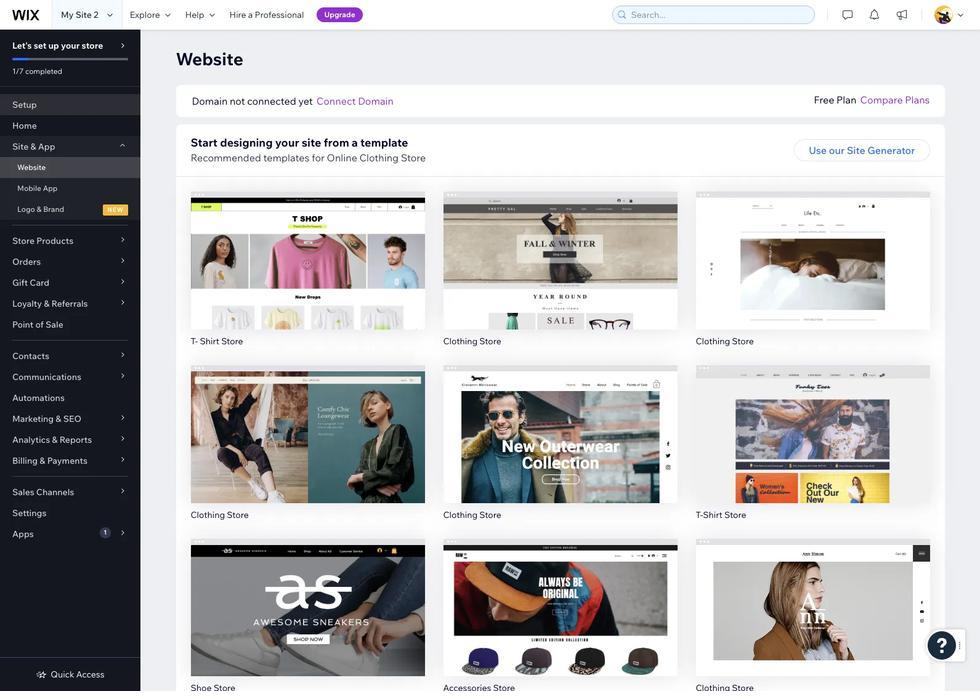 Task type: describe. For each thing, give the bounding box(es) containing it.
1/7
[[12, 67, 24, 76]]

clothing inside start designing your site from a template recommended templates for online clothing store
[[360, 152, 399, 164]]

Search... field
[[628, 6, 811, 23]]

point of sale
[[12, 319, 63, 330]]

loyalty & referrals
[[12, 298, 88, 310]]

settings
[[12, 508, 47, 519]]

templates
[[264, 152, 310, 164]]

channels
[[36, 487, 74, 498]]

up
[[48, 40, 59, 51]]

mobile app link
[[0, 178, 141, 199]]

t- for t-shirt store
[[696, 510, 704, 521]]

connect domain button
[[317, 94, 394, 109]]

sales
[[12, 487, 34, 498]]

1 horizontal spatial website
[[176, 48, 244, 70]]

completed
[[25, 67, 62, 76]]

store
[[82, 40, 103, 51]]

help
[[185, 9, 204, 20]]

2
[[94, 9, 99, 20]]

site inside dropdown button
[[12, 141, 29, 152]]

online
[[327, 152, 358, 164]]

yet
[[299, 95, 313, 107]]

& for site
[[30, 141, 36, 152]]

billing
[[12, 456, 38, 467]]

communications
[[12, 372, 81, 383]]

gift card
[[12, 277, 49, 289]]

settings link
[[0, 503, 141, 524]]

help button
[[178, 0, 222, 30]]

your inside sidebar element
[[61, 40, 80, 51]]

logo & brand
[[17, 205, 64, 214]]

1
[[104, 529, 107, 537]]

products
[[37, 236, 73, 247]]

not
[[230, 95, 245, 107]]

new
[[107, 206, 124, 214]]

compare
[[861, 94, 904, 106]]

mobile
[[17, 184, 41, 193]]

website inside website link
[[17, 163, 46, 172]]

t- for t- shirt store
[[191, 336, 198, 347]]

mobile app
[[17, 184, 58, 193]]

use our site generator button
[[795, 139, 931, 162]]

1/7 completed
[[12, 67, 62, 76]]

use our site generator
[[810, 144, 916, 157]]

let's
[[12, 40, 32, 51]]

brand
[[43, 205, 64, 214]]

reports
[[60, 435, 92, 446]]

analytics
[[12, 435, 50, 446]]

quick access button
[[36, 670, 105, 681]]

contacts button
[[0, 346, 141, 367]]

site & app
[[12, 141, 55, 152]]

payments
[[47, 456, 88, 467]]

my site 2
[[61, 9, 99, 20]]

point
[[12, 319, 33, 330]]

generator
[[868, 144, 916, 157]]

free
[[815, 94, 835, 106]]

compare plans button
[[861, 92, 931, 107]]

sales channels
[[12, 487, 74, 498]]

store inside store products dropdown button
[[12, 236, 35, 247]]

from
[[324, 136, 349, 150]]

1 domain from the left
[[192, 95, 228, 107]]

loyalty
[[12, 298, 42, 310]]

store inside start designing your site from a template recommended templates for online clothing store
[[401, 152, 426, 164]]

home
[[12, 120, 37, 131]]

t- shirt store
[[191, 336, 243, 347]]

our
[[830, 144, 845, 157]]

site & app button
[[0, 136, 141, 157]]

upgrade
[[325, 10, 356, 19]]

& for analytics
[[52, 435, 58, 446]]

plan
[[837, 94, 857, 106]]

for
[[312, 152, 325, 164]]

hire a professional
[[230, 9, 304, 20]]

card
[[30, 277, 49, 289]]

template
[[361, 136, 408, 150]]

gift card button
[[0, 273, 141, 293]]

billing & payments button
[[0, 451, 141, 472]]



Task type: vqa. For each thing, say whether or not it's contained in the screenshot.
Compare Plans button
yes



Task type: locate. For each thing, give the bounding box(es) containing it.
your
[[61, 40, 80, 51], [275, 136, 299, 150]]

a
[[248, 9, 253, 20], [352, 136, 358, 150]]

site
[[302, 136, 321, 150]]

0 horizontal spatial domain
[[192, 95, 228, 107]]

& left seo
[[56, 414, 61, 425]]

domain
[[192, 95, 228, 107], [358, 95, 394, 107]]

upgrade button
[[317, 7, 363, 22]]

0 horizontal spatial site
[[12, 141, 29, 152]]

marketing & seo
[[12, 414, 81, 425]]

view
[[297, 271, 319, 283], [549, 271, 572, 283], [802, 271, 825, 283], [297, 444, 319, 457], [549, 444, 572, 457], [802, 444, 825, 457], [297, 618, 319, 630], [549, 618, 572, 630], [802, 618, 825, 630]]

1 vertical spatial a
[[352, 136, 358, 150]]

plans
[[906, 94, 931, 106]]

1 horizontal spatial shirt
[[704, 510, 723, 521]]

& left reports
[[52, 435, 58, 446]]

0 horizontal spatial shirt
[[200, 336, 219, 347]]

connect
[[317, 95, 356, 107]]

contacts
[[12, 351, 49, 362]]

sidebar element
[[0, 30, 141, 692]]

site left 2
[[76, 9, 92, 20]]

home link
[[0, 115, 141, 136]]

0 horizontal spatial your
[[61, 40, 80, 51]]

0 vertical spatial a
[[248, 9, 253, 20]]

shirt for t- shirt store
[[200, 336, 219, 347]]

your up templates on the left of page
[[275, 136, 299, 150]]

billing & payments
[[12, 456, 88, 467]]

automations link
[[0, 388, 141, 409]]

view button
[[282, 266, 334, 288], [535, 266, 587, 288], [787, 266, 840, 288], [282, 439, 334, 462], [535, 439, 587, 462], [787, 439, 840, 462], [282, 613, 334, 635], [535, 613, 587, 635], [787, 613, 840, 635]]

gift
[[12, 277, 28, 289]]

start designing your site from a template recommended templates for online clothing store
[[191, 136, 426, 164]]

edit button
[[282, 240, 334, 262], [535, 240, 587, 262], [788, 240, 839, 262], [282, 413, 334, 436], [535, 413, 587, 436], [788, 413, 839, 436], [282, 587, 334, 609], [535, 587, 587, 609], [788, 587, 839, 609]]

a right hire
[[248, 9, 253, 20]]

0 vertical spatial t-
[[191, 336, 198, 347]]

0 vertical spatial app
[[38, 141, 55, 152]]

marketing
[[12, 414, 54, 425]]

website down site & app at left
[[17, 163, 46, 172]]

edit
[[299, 245, 317, 257], [551, 245, 570, 257], [804, 245, 823, 257], [299, 418, 317, 431], [551, 418, 570, 431], [804, 418, 823, 431], [299, 592, 317, 604], [551, 592, 570, 604], [804, 592, 823, 604]]

sales channels button
[[0, 482, 141, 503]]

connected
[[247, 95, 296, 107]]

1 horizontal spatial t-
[[696, 510, 704, 521]]

domain not connected yet connect domain
[[192, 95, 394, 107]]

1 horizontal spatial your
[[275, 136, 299, 150]]

site inside button
[[848, 144, 866, 157]]

start
[[191, 136, 218, 150]]

domain left the not
[[192, 95, 228, 107]]

store products button
[[0, 231, 141, 252]]

use
[[810, 144, 828, 157]]

marketing & seo button
[[0, 409, 141, 430]]

website link
[[0, 157, 141, 178]]

domain right connect
[[358, 95, 394, 107]]

1 horizontal spatial a
[[352, 136, 358, 150]]

orders button
[[0, 252, 141, 273]]

clothing
[[360, 152, 399, 164], [444, 336, 478, 347], [696, 336, 731, 347], [191, 510, 225, 521], [444, 510, 478, 521]]

automations
[[12, 393, 65, 404]]

quick
[[51, 670, 74, 681]]

t-shirt store
[[696, 510, 747, 521]]

access
[[76, 670, 105, 681]]

your right the up
[[61, 40, 80, 51]]

store products
[[12, 236, 73, 247]]

loyalty & referrals button
[[0, 293, 141, 314]]

& right billing
[[40, 456, 45, 467]]

& for marketing
[[56, 414, 61, 425]]

1 vertical spatial shirt
[[704, 510, 723, 521]]

1 vertical spatial app
[[43, 184, 58, 193]]

shirt for t-shirt store
[[704, 510, 723, 521]]

analytics & reports button
[[0, 430, 141, 451]]

& for loyalty
[[44, 298, 50, 310]]

my
[[61, 9, 74, 20]]

0 horizontal spatial a
[[248, 9, 253, 20]]

0 vertical spatial website
[[176, 48, 244, 70]]

0 horizontal spatial t-
[[191, 336, 198, 347]]

& inside dropdown button
[[52, 435, 58, 446]]

&
[[30, 141, 36, 152], [37, 205, 42, 214], [44, 298, 50, 310], [56, 414, 61, 425], [52, 435, 58, 446], [40, 456, 45, 467]]

setup link
[[0, 94, 141, 115]]

let's set up your store
[[12, 40, 103, 51]]

1 vertical spatial t-
[[696, 510, 704, 521]]

& right logo
[[37, 205, 42, 214]]

setup
[[12, 99, 37, 110]]

point of sale link
[[0, 314, 141, 335]]

0 vertical spatial your
[[61, 40, 80, 51]]

1 horizontal spatial domain
[[358, 95, 394, 107]]

explore
[[130, 9, 160, 20]]

2 domain from the left
[[358, 95, 394, 107]]

& down the home
[[30, 141, 36, 152]]

recommended
[[191, 152, 261, 164]]

1 horizontal spatial site
[[76, 9, 92, 20]]

& for logo
[[37, 205, 42, 214]]

site
[[76, 9, 92, 20], [12, 141, 29, 152], [848, 144, 866, 157]]

seo
[[63, 414, 81, 425]]

app inside dropdown button
[[38, 141, 55, 152]]

2 horizontal spatial site
[[848, 144, 866, 157]]

set
[[34, 40, 46, 51]]

app right the mobile
[[43, 184, 58, 193]]

site right our
[[848, 144, 866, 157]]

clothing store
[[444, 336, 502, 347], [696, 336, 755, 347], [191, 510, 249, 521], [444, 510, 502, 521]]

& for billing
[[40, 456, 45, 467]]

app inside "link"
[[43, 184, 58, 193]]

logo
[[17, 205, 35, 214]]

orders
[[12, 256, 41, 268]]

analytics & reports
[[12, 435, 92, 446]]

referrals
[[51, 298, 88, 310]]

site down the home
[[12, 141, 29, 152]]

t-
[[191, 336, 198, 347], [696, 510, 704, 521]]

hire a professional link
[[222, 0, 312, 30]]

1 vertical spatial website
[[17, 163, 46, 172]]

apps
[[12, 529, 34, 540]]

0 horizontal spatial website
[[17, 163, 46, 172]]

& right the 'loyalty'
[[44, 298, 50, 310]]

a inside start designing your site from a template recommended templates for online clothing store
[[352, 136, 358, 150]]

communications button
[[0, 367, 141, 388]]

a inside 'hire a professional' link
[[248, 9, 253, 20]]

sale
[[46, 319, 63, 330]]

1 vertical spatial your
[[275, 136, 299, 150]]

app up website link on the left
[[38, 141, 55, 152]]

quick access
[[51, 670, 105, 681]]

a right from
[[352, 136, 358, 150]]

website down help 'button'
[[176, 48, 244, 70]]

designing
[[220, 136, 273, 150]]

shirt
[[200, 336, 219, 347], [704, 510, 723, 521]]

professional
[[255, 9, 304, 20]]

hire
[[230, 9, 246, 20]]

0 vertical spatial shirt
[[200, 336, 219, 347]]

your inside start designing your site from a template recommended templates for online clothing store
[[275, 136, 299, 150]]

store
[[401, 152, 426, 164], [12, 236, 35, 247], [221, 336, 243, 347], [480, 336, 502, 347], [733, 336, 755, 347], [227, 510, 249, 521], [480, 510, 502, 521], [725, 510, 747, 521]]



